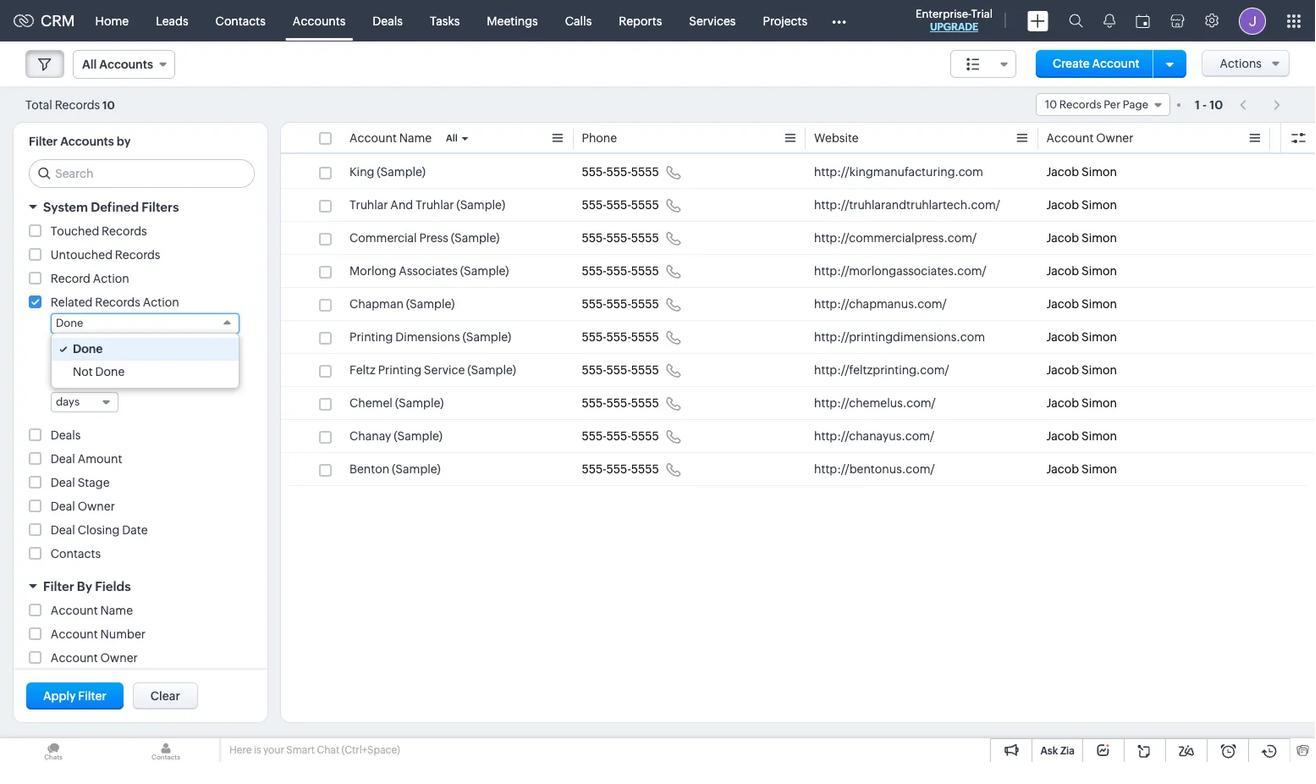 Task type: vqa. For each thing, say whether or not it's contained in the screenshot.
bottommost Info
no



Task type: describe. For each thing, give the bounding box(es) containing it.
actions
[[1220, 57, 1262, 70]]

and
[[391, 198, 413, 212]]

system defined filters
[[43, 200, 179, 214]]

deal closing date
[[51, 523, 148, 537]]

http://printingdimensions.com
[[815, 330, 986, 344]]

accounts link
[[279, 0, 359, 41]]

simon for http://truhlarandtruhlartech.com/
[[1082, 198, 1118, 212]]

5555 for http://truhlarandtruhlartech.com/
[[631, 198, 659, 212]]

5555 for http://chapmanus.com/
[[631, 297, 659, 311]]

associates
[[399, 264, 458, 278]]

http://morlongassociates.com/ link
[[815, 262, 987, 279]]

1 vertical spatial account owner
[[51, 651, 138, 665]]

total
[[25, 98, 52, 111]]

http://commercialpress.com/ link
[[815, 229, 977, 246]]

filter by fields button
[[14, 572, 268, 601]]

555-555-5555 for commercial press (sample)
[[582, 231, 659, 245]]

list box containing done
[[52, 334, 239, 388]]

5555 for http://chemelus.com/
[[631, 396, 659, 410]]

0 vertical spatial owner
[[1097, 131, 1134, 145]]

number
[[100, 627, 146, 641]]

simon for http://chapmanus.com/
[[1082, 297, 1118, 311]]

contacts image
[[113, 738, 219, 762]]

by inside dropdown button
[[77, 579, 92, 594]]

date
[[122, 523, 148, 537]]

simon for http://chanayus.com/
[[1082, 429, 1118, 443]]

ask
[[1041, 745, 1059, 757]]

feltz
[[350, 363, 376, 377]]

simon for http://feltzprinting.com/
[[1082, 363, 1118, 377]]

jacob for http://printingdimensions.com
[[1047, 330, 1080, 344]]

chapman
[[350, 297, 404, 311]]

555-555-5555 for feltz printing service (sample)
[[582, 363, 659, 377]]

create
[[1053, 57, 1090, 70]]

jacob simon for http://kingmanufacturing.com
[[1047, 165, 1118, 179]]

touched
[[51, 224, 99, 238]]

(sample) inside 'link'
[[395, 396, 444, 410]]

untouched records
[[51, 248, 160, 262]]

1 vertical spatial owner
[[78, 500, 115, 513]]

meetings
[[487, 14, 538, 28]]

deal for deal amount
[[51, 452, 75, 466]]

account down create
[[1047, 131, 1094, 145]]

10 for total records 10
[[103, 99, 115, 111]]

signals element
[[1094, 0, 1126, 41]]

Search text field
[[30, 160, 254, 187]]

jacob simon for http://feltzprinting.com/
[[1047, 363, 1118, 377]]

jacob simon for http://chapmanus.com/
[[1047, 297, 1118, 311]]

tasks
[[430, 14, 460, 28]]

truhlar and truhlar (sample)
[[350, 198, 506, 212]]

king (sample) link
[[350, 163, 426, 180]]

0 horizontal spatial deals
[[51, 428, 81, 442]]

meetings link
[[474, 0, 552, 41]]

account number
[[51, 627, 146, 641]]

feltz printing service (sample)
[[350, 363, 516, 377]]

555-555-5555 for morlong associates (sample)
[[582, 264, 659, 278]]

http://feltzprinting.com/ link
[[815, 362, 950, 378]]

http://bentonus.com/
[[815, 462, 935, 476]]

record
[[51, 272, 90, 285]]

leads
[[156, 14, 188, 28]]

5555 for http://printingdimensions.com
[[631, 330, 659, 344]]

simon for http://bentonus.com/
[[1082, 462, 1118, 476]]

projects
[[763, 14, 808, 28]]

signals image
[[1104, 14, 1116, 28]]

fields
[[95, 579, 131, 594]]

chemel
[[350, 396, 393, 410]]

jacob simon for http://chanayus.com/
[[1047, 429, 1118, 443]]

upgrade
[[930, 21, 979, 33]]

filter by fields
[[43, 579, 131, 594]]

1 horizontal spatial action
[[143, 296, 179, 309]]

0 horizontal spatial contacts
[[51, 547, 101, 561]]

contacts link
[[202, 0, 279, 41]]

1 horizontal spatial accounts
[[293, 14, 346, 28]]

deal for deal owner
[[51, 500, 75, 513]]

(sample) up "and"
[[377, 165, 426, 179]]

(sample) up printing dimensions (sample) link
[[406, 297, 455, 311]]

chanay (sample)
[[350, 429, 443, 443]]

filters
[[142, 200, 179, 214]]

crm link
[[14, 12, 75, 30]]

0 vertical spatial deals
[[373, 14, 403, 28]]

calls link
[[552, 0, 606, 41]]

chemel (sample)
[[350, 396, 444, 410]]

chapman (sample) link
[[350, 296, 455, 312]]

by
[[117, 135, 131, 148]]

555-555-5555 for truhlar and truhlar (sample)
[[582, 198, 659, 212]]

printing dimensions (sample)
[[350, 330, 512, 344]]

here
[[229, 744, 252, 756]]

amount
[[78, 452, 122, 466]]

system defined filters button
[[14, 192, 268, 222]]

stage
[[78, 476, 110, 489]]

here is your smart chat (ctrl+space)
[[229, 744, 400, 756]]

http://morlongassociates.com/
[[815, 264, 987, 278]]

jacob for http://kingmanufacturing.com
[[1047, 165, 1080, 179]]

name for all
[[399, 131, 432, 145]]

1 vertical spatial printing
[[378, 363, 422, 377]]

(sample) right press
[[451, 231, 500, 245]]

chapman (sample)
[[350, 297, 455, 311]]

projects link
[[750, 0, 821, 41]]

-
[[1203, 98, 1208, 111]]

http://truhlarandtruhlartech.com/ link
[[815, 196, 1001, 213]]

http://chanayus.com/ link
[[815, 428, 935, 445]]

10 for 1 - 10
[[1210, 98, 1224, 111]]

website
[[815, 131, 859, 145]]

ask zia
[[1041, 745, 1075, 757]]

commercial
[[350, 231, 417, 245]]

related records action
[[51, 296, 179, 309]]

(sample) down chemel (sample) 'link'
[[394, 429, 443, 443]]

5555 for http://bentonus.com/
[[631, 462, 659, 476]]

phone
[[582, 131, 617, 145]]

account name for account number
[[51, 604, 133, 617]]

trial
[[972, 8, 993, 20]]

done inside not done 'option'
[[95, 365, 125, 378]]

filter accounts by
[[29, 135, 131, 148]]

done for list box containing done
[[73, 342, 103, 356]]

jacob simon for http://printingdimensions.com
[[1047, 330, 1118, 344]]

deal amount
[[51, 452, 122, 466]]

555-555-5555 for chanay (sample)
[[582, 429, 659, 443]]

printing dimensions (sample) link
[[350, 329, 512, 345]]

king
[[350, 165, 375, 179]]

leads link
[[142, 0, 202, 41]]

untouched
[[51, 248, 113, 262]]

account left number
[[51, 627, 98, 641]]



Task type: locate. For each thing, give the bounding box(es) containing it.
1 vertical spatial filter
[[43, 579, 74, 594]]

contacts right leads link at top
[[216, 14, 266, 28]]

account down filter by fields
[[51, 604, 98, 617]]

contacts
[[216, 14, 266, 28], [51, 547, 101, 561]]

555-555-5555 for chapman (sample)
[[582, 297, 659, 311]]

6 jacob simon from the top
[[1047, 330, 1118, 344]]

1 horizontal spatial account owner
[[1047, 131, 1134, 145]]

records for total
[[55, 98, 100, 111]]

4 5555 from the top
[[631, 264, 659, 278]]

6 simon from the top
[[1082, 330, 1118, 344]]

simon for http://morlongassociates.com/
[[1082, 264, 1118, 278]]

king (sample)
[[350, 165, 426, 179]]

5 simon from the top
[[1082, 297, 1118, 311]]

2 555-555-5555 from the top
[[582, 198, 659, 212]]

done inside done 'option'
[[73, 342, 103, 356]]

account name for all
[[350, 131, 432, 145]]

4 555-555-5555 from the top
[[582, 264, 659, 278]]

account down account number
[[51, 651, 98, 665]]

http://chemelus.com/
[[815, 396, 936, 410]]

reports link
[[606, 0, 676, 41]]

(sample) right "associates"
[[460, 264, 509, 278]]

services
[[689, 14, 736, 28]]

touched records
[[51, 224, 147, 238]]

jacob for http://chanayus.com/
[[1047, 429, 1080, 443]]

10 555-555-5555 from the top
[[582, 462, 659, 476]]

filter for filter by fields
[[43, 579, 74, 594]]

accounts
[[293, 14, 346, 28], [60, 135, 114, 148]]

feltz printing service (sample) link
[[350, 362, 516, 378]]

home
[[95, 14, 129, 28]]

9 jacob simon from the top
[[1047, 429, 1118, 443]]

filter
[[29, 135, 58, 148], [43, 579, 74, 594], [78, 689, 107, 703]]

owner down number
[[100, 651, 138, 665]]

http://chapmanus.com/ link
[[815, 296, 947, 312]]

0 horizontal spatial by
[[51, 343, 65, 356]]

10 jacob from the top
[[1047, 462, 1080, 476]]

8 5555 from the top
[[631, 396, 659, 410]]

account owner down create account button
[[1047, 131, 1134, 145]]

jacob for http://chapmanus.com/
[[1047, 297, 1080, 311]]

6 5555 from the top
[[631, 330, 659, 344]]

1 vertical spatial by
[[77, 579, 92, 594]]

0 vertical spatial account owner
[[1047, 131, 1134, 145]]

deal owner
[[51, 500, 115, 513]]

deal stage
[[51, 476, 110, 489]]

jacob simon for http://commercialpress.com/
[[1047, 231, 1118, 245]]

jacob for http://bentonus.com/
[[1047, 462, 1080, 476]]

truhlar left "and"
[[350, 198, 388, 212]]

jacob simon for http://bentonus.com/
[[1047, 462, 1118, 476]]

1 horizontal spatial 10
[[1210, 98, 1224, 111]]

account up the king
[[350, 131, 397, 145]]

2 jacob from the top
[[1047, 198, 1080, 212]]

555-555-5555
[[582, 165, 659, 179], [582, 198, 659, 212], [582, 231, 659, 245], [582, 264, 659, 278], [582, 297, 659, 311], [582, 330, 659, 344], [582, 363, 659, 377], [582, 396, 659, 410], [582, 429, 659, 443], [582, 462, 659, 476]]

navigation
[[1232, 92, 1290, 117]]

filter inside button
[[78, 689, 107, 703]]

1 vertical spatial name
[[100, 604, 133, 617]]

system
[[43, 200, 88, 214]]

deal
[[51, 452, 75, 466], [51, 476, 75, 489], [51, 500, 75, 513], [51, 523, 75, 537]]

1 jacob from the top
[[1047, 165, 1080, 179]]

2 vertical spatial filter
[[78, 689, 107, 703]]

10 inside total records 10
[[103, 99, 115, 111]]

contacts down the "closing"
[[51, 547, 101, 561]]

service
[[424, 363, 465, 377]]

clear
[[150, 689, 180, 703]]

jacob simon
[[1047, 165, 1118, 179], [1047, 198, 1118, 212], [1047, 231, 1118, 245], [1047, 264, 1118, 278], [1047, 297, 1118, 311], [1047, 330, 1118, 344], [1047, 363, 1118, 377], [1047, 396, 1118, 410], [1047, 429, 1118, 443], [1047, 462, 1118, 476]]

1 vertical spatial accounts
[[60, 135, 114, 148]]

all
[[446, 133, 458, 143]]

555-555-5555 for printing dimensions (sample)
[[582, 330, 659, 344]]

done
[[56, 317, 83, 329], [73, 342, 103, 356], [95, 365, 125, 378]]

3 deal from the top
[[51, 500, 75, 513]]

0 vertical spatial by
[[51, 343, 65, 356]]

1 vertical spatial account name
[[51, 604, 133, 617]]

1 5555 from the top
[[631, 165, 659, 179]]

printing down "chapman"
[[350, 330, 393, 344]]

7 simon from the top
[[1082, 363, 1118, 377]]

done option
[[52, 338, 239, 361]]

555-555-5555 for king (sample)
[[582, 165, 659, 179]]

records for touched
[[102, 224, 147, 238]]

accounts left deals link
[[293, 14, 346, 28]]

10 right -
[[1210, 98, 1224, 111]]

0 horizontal spatial account owner
[[51, 651, 138, 665]]

action
[[93, 272, 129, 285], [143, 296, 179, 309]]

reports
[[619, 14, 662, 28]]

7 jacob simon from the top
[[1047, 363, 1118, 377]]

5 jacob simon from the top
[[1047, 297, 1118, 311]]

action up done 'field'
[[143, 296, 179, 309]]

(sample) right service
[[468, 363, 516, 377]]

2 jacob simon from the top
[[1047, 198, 1118, 212]]

3 jacob from the top
[[1047, 231, 1080, 245]]

apply filter button
[[26, 682, 124, 710]]

calls
[[565, 14, 592, 28]]

not done option
[[52, 361, 239, 384]]

2 vertical spatial done
[[95, 365, 125, 378]]

records up done 'field'
[[95, 296, 140, 309]]

apply filter
[[43, 689, 107, 703]]

2 vertical spatial owner
[[100, 651, 138, 665]]

0 vertical spatial filter
[[29, 135, 58, 148]]

1 555-555-5555 from the top
[[582, 165, 659, 179]]

10 simon from the top
[[1082, 462, 1118, 476]]

http://printingdimensions.com link
[[815, 329, 986, 345]]

records down the touched records
[[115, 248, 160, 262]]

8 jacob from the top
[[1047, 396, 1080, 410]]

jacob for http://feltzprinting.com/
[[1047, 363, 1080, 377]]

name down fields
[[100, 604, 133, 617]]

chanay
[[350, 429, 392, 443]]

0 vertical spatial done
[[56, 317, 83, 329]]

7 555-555-5555 from the top
[[582, 363, 659, 377]]

crm
[[41, 12, 75, 30]]

morlong
[[350, 264, 397, 278]]

4 deal from the top
[[51, 523, 75, 537]]

3 jacob simon from the top
[[1047, 231, 1118, 245]]

simon for http://commercialpress.com/
[[1082, 231, 1118, 245]]

owner up the "closing"
[[78, 500, 115, 513]]

5555 for http://morlongassociates.com/
[[631, 264, 659, 278]]

Done field
[[51, 313, 240, 334]]

filter left fields
[[43, 579, 74, 594]]

4 jacob simon from the top
[[1047, 264, 1118, 278]]

enterprise-
[[916, 8, 972, 20]]

simon for http://kingmanufacturing.com
[[1082, 165, 1118, 179]]

search element
[[1059, 0, 1094, 41]]

1 - 10
[[1196, 98, 1224, 111]]

7 5555 from the top
[[631, 363, 659, 377]]

1 simon from the top
[[1082, 165, 1118, 179]]

6 jacob from the top
[[1047, 330, 1080, 344]]

owner down create account button
[[1097, 131, 1134, 145]]

deal up deal stage
[[51, 452, 75, 466]]

account name up account number
[[51, 604, 133, 617]]

filter down total
[[29, 135, 58, 148]]

row group
[[281, 156, 1316, 486]]

http://kingmanufacturing.com link
[[815, 163, 984, 180]]

printing
[[350, 330, 393, 344], [378, 363, 422, 377]]

http://truhlarandtruhlartech.com/
[[815, 198, 1001, 212]]

jacob simon for http://truhlarandtruhlartech.com/
[[1047, 198, 1118, 212]]

deals
[[373, 14, 403, 28], [51, 428, 81, 442]]

9 jacob from the top
[[1047, 429, 1080, 443]]

chat
[[317, 744, 340, 756]]

5 jacob from the top
[[1047, 297, 1080, 311]]

0 horizontal spatial account name
[[51, 604, 133, 617]]

http://feltzprinting.com/
[[815, 363, 950, 377]]

1 vertical spatial action
[[143, 296, 179, 309]]

jacob for http://truhlarandtruhlartech.com/
[[1047, 198, 1080, 212]]

1 vertical spatial deals
[[51, 428, 81, 442]]

(sample) down chanay (sample) link
[[392, 462, 441, 476]]

apply
[[43, 689, 76, 703]]

truhlar up press
[[416, 198, 454, 212]]

0 vertical spatial contacts
[[216, 14, 266, 28]]

create account button
[[1036, 50, 1157, 78]]

1 horizontal spatial account name
[[350, 131, 432, 145]]

3 555-555-5555 from the top
[[582, 231, 659, 245]]

0 vertical spatial account name
[[350, 131, 432, 145]]

555-555-5555 for benton (sample)
[[582, 462, 659, 476]]

simon
[[1082, 165, 1118, 179], [1082, 198, 1118, 212], [1082, 231, 1118, 245], [1082, 264, 1118, 278], [1082, 297, 1118, 311], [1082, 330, 1118, 344], [1082, 363, 1118, 377], [1082, 396, 1118, 410], [1082, 429, 1118, 443], [1082, 462, 1118, 476]]

jacob
[[1047, 165, 1080, 179], [1047, 198, 1080, 212], [1047, 231, 1080, 245], [1047, 264, 1080, 278], [1047, 297, 1080, 311], [1047, 330, 1080, 344], [1047, 363, 1080, 377], [1047, 396, 1080, 410], [1047, 429, 1080, 443], [1047, 462, 1080, 476]]

0 horizontal spatial action
[[93, 272, 129, 285]]

1 truhlar from the left
[[350, 198, 388, 212]]

tasks link
[[417, 0, 474, 41]]

account owner down account number
[[51, 651, 138, 665]]

jacob simon for http://chemelus.com/
[[1047, 396, 1118, 410]]

9 555-555-5555 from the top
[[582, 429, 659, 443]]

deal down the deal owner
[[51, 523, 75, 537]]

chanay (sample) link
[[350, 428, 443, 445]]

9 simon from the top
[[1082, 429, 1118, 443]]

account inside button
[[1093, 57, 1140, 70]]

search image
[[1069, 14, 1084, 28]]

1
[[1196, 98, 1201, 111]]

5555 for http://kingmanufacturing.com
[[631, 165, 659, 179]]

2 5555 from the top
[[631, 198, 659, 212]]

1 vertical spatial contacts
[[51, 547, 101, 561]]

not done
[[73, 365, 125, 378]]

1 horizontal spatial truhlar
[[416, 198, 454, 212]]

create account
[[1053, 57, 1140, 70]]

benton (sample) link
[[350, 461, 441, 478]]

2 deal from the top
[[51, 476, 75, 489]]

deal for deal closing date
[[51, 523, 75, 537]]

5555 for http://chanayus.com/
[[631, 429, 659, 443]]

7 jacob from the top
[[1047, 363, 1080, 377]]

deal for deal stage
[[51, 476, 75, 489]]

is
[[254, 744, 261, 756]]

1 horizontal spatial deals
[[373, 14, 403, 28]]

http://bentonus.com/ link
[[815, 461, 935, 478]]

http://chapmanus.com/
[[815, 297, 947, 311]]

jacob for http://commercialpress.com/
[[1047, 231, 1080, 245]]

jacob simon for http://morlongassociates.com/
[[1047, 264, 1118, 278]]

action up related records action
[[93, 272, 129, 285]]

done inside done 'field'
[[56, 317, 83, 329]]

5555 for http://commercialpress.com/
[[631, 231, 659, 245]]

0 vertical spatial action
[[93, 272, 129, 285]]

by down related in the top left of the page
[[51, 343, 65, 356]]

(sample) up commercial press (sample)
[[457, 198, 506, 212]]

1 horizontal spatial by
[[77, 579, 92, 594]]

10 jacob simon from the top
[[1047, 462, 1118, 476]]

9 5555 from the top
[[631, 429, 659, 443]]

http://chanayus.com/
[[815, 429, 935, 443]]

done for done 'field'
[[56, 317, 83, 329]]

0 horizontal spatial 10
[[103, 99, 115, 111]]

your
[[263, 744, 284, 756]]

0 horizontal spatial accounts
[[60, 135, 114, 148]]

account down signals icon
[[1093, 57, 1140, 70]]

http://commercialpress.com/
[[815, 231, 977, 245]]

done right not
[[95, 365, 125, 378]]

records for related
[[95, 296, 140, 309]]

1 vertical spatial done
[[73, 342, 103, 356]]

deal down deal stage
[[51, 500, 75, 513]]

2 truhlar from the left
[[416, 198, 454, 212]]

filter for filter accounts by
[[29, 135, 58, 148]]

commercial press (sample)
[[350, 231, 500, 245]]

deals up deal amount
[[51, 428, 81, 442]]

press
[[420, 231, 449, 245]]

0 horizontal spatial truhlar
[[350, 198, 388, 212]]

5 5555 from the top
[[631, 297, 659, 311]]

by left fields
[[77, 579, 92, 594]]

0 vertical spatial printing
[[350, 330, 393, 344]]

5 555-555-5555 from the top
[[582, 297, 659, 311]]

0 vertical spatial name
[[399, 131, 432, 145]]

name for account number
[[100, 604, 133, 617]]

filter right apply at the left
[[78, 689, 107, 703]]

10 5555 from the top
[[631, 462, 659, 476]]

not
[[73, 365, 93, 378]]

contacts inside contacts link
[[216, 14, 266, 28]]

1 horizontal spatial name
[[399, 131, 432, 145]]

benton
[[350, 462, 390, 476]]

8 simon from the top
[[1082, 396, 1118, 410]]

1 jacob simon from the top
[[1047, 165, 1118, 179]]

0 vertical spatial accounts
[[293, 14, 346, 28]]

0 horizontal spatial name
[[100, 604, 133, 617]]

6 555-555-5555 from the top
[[582, 330, 659, 344]]

10 up filter accounts by
[[103, 99, 115, 111]]

jacob for http://chemelus.com/
[[1047, 396, 1080, 410]]

records up filter accounts by
[[55, 98, 100, 111]]

filter inside dropdown button
[[43, 579, 74, 594]]

1 horizontal spatial contacts
[[216, 14, 266, 28]]

(sample) up service
[[463, 330, 512, 344]]

(sample) down feltz printing service (sample) on the top left
[[395, 396, 444, 410]]

chemel (sample) link
[[350, 395, 444, 412]]

row group containing king (sample)
[[281, 156, 1316, 486]]

enterprise-trial upgrade
[[916, 8, 993, 33]]

deal left the "stage"
[[51, 476, 75, 489]]

8 jacob simon from the top
[[1047, 396, 1118, 410]]

account name
[[350, 131, 432, 145], [51, 604, 133, 617]]

records down defined
[[102, 224, 147, 238]]

account name up king (sample) link
[[350, 131, 432, 145]]

truhlar
[[350, 198, 388, 212], [416, 198, 454, 212]]

account
[[1093, 57, 1140, 70], [350, 131, 397, 145], [1047, 131, 1094, 145], [51, 604, 98, 617], [51, 627, 98, 641], [51, 651, 98, 665]]

4 simon from the top
[[1082, 264, 1118, 278]]

1 deal from the top
[[51, 452, 75, 466]]

5555
[[631, 165, 659, 179], [631, 198, 659, 212], [631, 231, 659, 245], [631, 264, 659, 278], [631, 297, 659, 311], [631, 330, 659, 344], [631, 363, 659, 377], [631, 396, 659, 410], [631, 429, 659, 443], [631, 462, 659, 476]]

total records 10
[[25, 98, 115, 111]]

simon for http://chemelus.com/
[[1082, 396, 1118, 410]]

done down related in the top left of the page
[[56, 317, 83, 329]]

3 simon from the top
[[1082, 231, 1118, 245]]

jacob for http://morlongassociates.com/
[[1047, 264, 1080, 278]]

commercial press (sample) link
[[350, 229, 500, 246]]

4 jacob from the top
[[1047, 264, 1080, 278]]

printing up the chemel (sample)
[[378, 363, 422, 377]]

dimensions
[[396, 330, 460, 344]]

home link
[[82, 0, 142, 41]]

555-555-5555 for chemel (sample)
[[582, 396, 659, 410]]

3 5555 from the top
[[631, 231, 659, 245]]

chats image
[[0, 738, 107, 762]]

accounts left by
[[60, 135, 114, 148]]

services link
[[676, 0, 750, 41]]

smart
[[286, 744, 315, 756]]

2 simon from the top
[[1082, 198, 1118, 212]]

list box
[[52, 334, 239, 388]]

8 555-555-5555 from the top
[[582, 396, 659, 410]]

simon for http://printingdimensions.com
[[1082, 330, 1118, 344]]

name left all
[[399, 131, 432, 145]]

deals left tasks at left
[[373, 14, 403, 28]]

5555 for http://feltzprinting.com/
[[631, 363, 659, 377]]

records for untouched
[[115, 248, 160, 262]]

morlong associates (sample)
[[350, 264, 509, 278]]

done up not
[[73, 342, 103, 356]]

zia
[[1061, 745, 1075, 757]]



